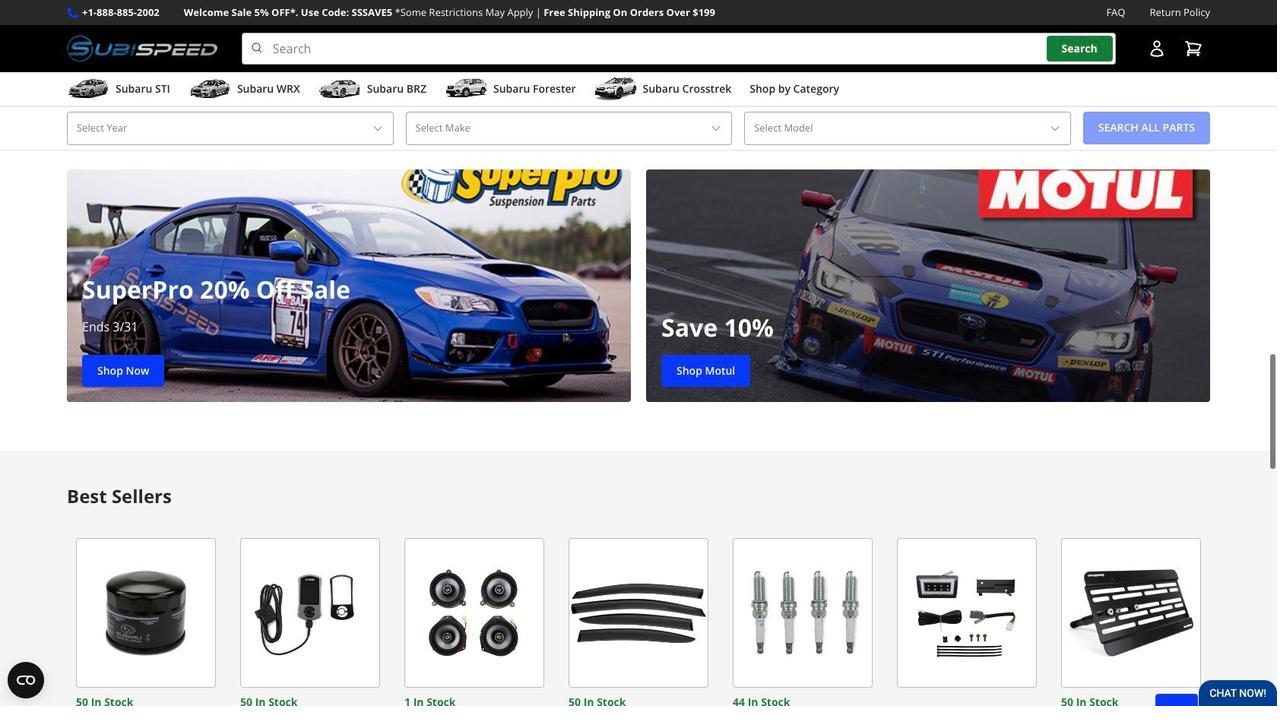 Task type: vqa. For each thing, say whether or not it's contained in the screenshot.
SUBARU OEM OIL FILTER - 2015-2024 SUBARU WRX "image"
yes



Task type: locate. For each thing, give the bounding box(es) containing it.
search input field
[[242, 33, 1116, 65]]

oem rain guard deflector kit - 2015-2021 subaru wrx / sti image
[[569, 539, 709, 688]]

grimmspeed front license plate relocation kit - 2018-2021 subaru wrx / sti / 2010-2013 legacy / 2013-2016 scion fr-s / 2013-2021 subaru brz / 2017-2021 toyota 86 image
[[1062, 539, 1202, 688]]

Select Make button
[[406, 112, 732, 145]]

open widget image
[[8, 662, 44, 699]]

a subaru brz thumbnail image image
[[318, 78, 361, 100]]

button image
[[1148, 40, 1167, 58]]

subispeed logo image
[[67, 33, 217, 65]]

a subaru wrx thumbnail image image
[[189, 78, 231, 100]]

ngk laser iridium stock heat range spark plug set - 2015-2021 subaru wrx / 2014-2016 forester xt image
[[733, 539, 873, 688]]

a subaru sti thumbnail image image
[[67, 78, 110, 100]]

select year image
[[372, 122, 384, 134]]

select model image
[[1049, 122, 1061, 134]]



Task type: describe. For each thing, give the bounding box(es) containing it.
Select Year button
[[67, 112, 394, 145]]

select make image
[[710, 122, 723, 134]]

cobb tuning accessport v3 - 2015-2021 subaru wrx / sti / 2014-2018 forester xt image
[[240, 539, 380, 688]]

a subaru crosstrek thumbnail image image
[[594, 78, 637, 100]]

olm nb+r rear brake light / f1 style reverse w/ pnp adapter - clear lens, gloss black base, white bar - 2015-2021 subaru wrx / sti image
[[897, 539, 1037, 688]]

subaru oem oil filter - 2015-2024 subaru wrx image
[[76, 539, 216, 688]]

Select Model button
[[745, 112, 1071, 145]]

subaru oem kicker speaker upgrade - 2015-2021 subaru wrx / sti image
[[405, 539, 544, 688]]

a subaru forester thumbnail image image
[[445, 78, 487, 100]]



